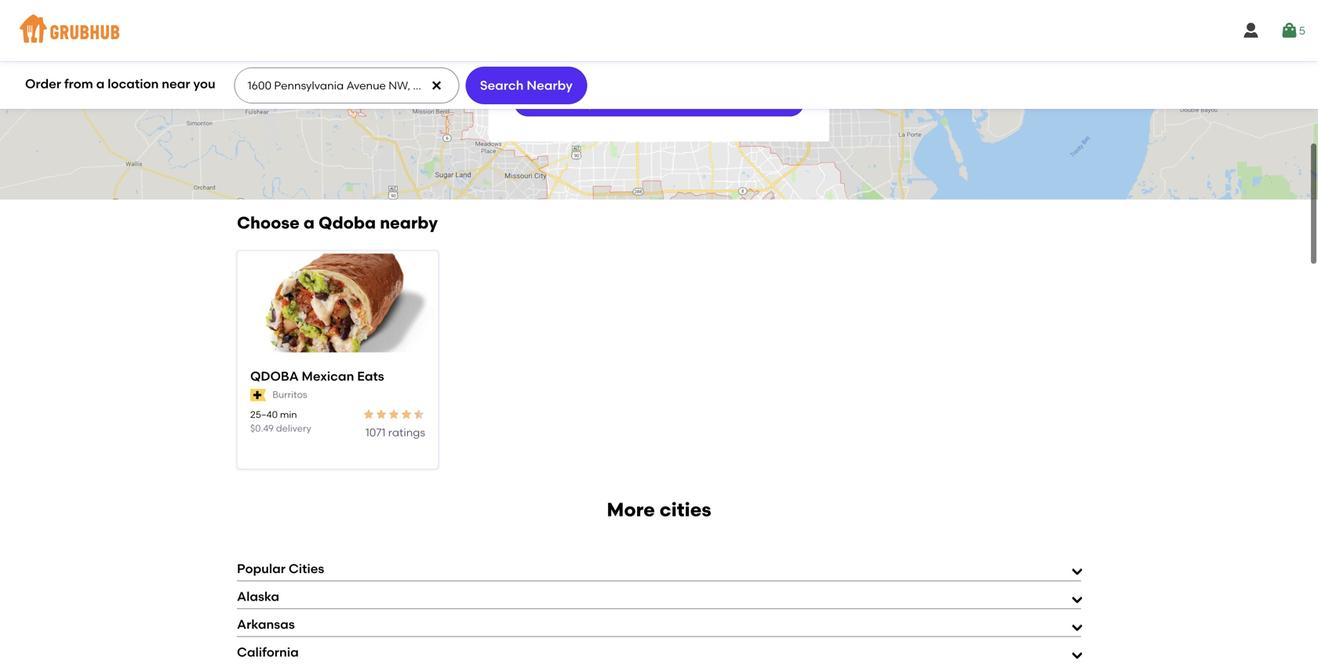 Task type: vqa. For each thing, say whether or not it's contained in the screenshot.
15–25 min 0.74 mi
no



Task type: locate. For each thing, give the bounding box(es) containing it.
1071 ratings
[[366, 426, 425, 439]]

popular
[[237, 561, 286, 577]]

more cities
[[607, 499, 712, 522]]

a left qdoba
[[304, 213, 315, 233]]

nearby
[[527, 78, 573, 93]]

delivery
[[276, 423, 311, 434]]

location inside button
[[685, 94, 741, 111]]

0 vertical spatial location
[[108, 76, 159, 92]]

nearby
[[380, 213, 438, 233]]

0 vertical spatial svg image
[[1281, 21, 1299, 40]]

star icon image
[[363, 409, 375, 421], [375, 409, 388, 421], [388, 409, 400, 421], [400, 409, 413, 421], [413, 409, 425, 421], [413, 409, 425, 421]]

1 vertical spatial location
[[685, 94, 741, 111]]

qdoba mexican eats
[[250, 369, 384, 384]]

you
[[193, 76, 216, 92]]

1 horizontal spatial svg image
[[1281, 21, 1299, 40]]

subscription pass image
[[250, 389, 266, 402]]

a
[[96, 76, 105, 92], [304, 213, 315, 233]]

0 vertical spatial svg image
[[1242, 21, 1261, 40]]

Search Address search field
[[234, 68, 458, 103]]

25–40 min $0.49 delivery
[[250, 409, 311, 434]]

1 vertical spatial a
[[304, 213, 315, 233]]

qdoba
[[250, 369, 299, 384]]

use current location
[[603, 94, 741, 111]]

search nearby button
[[466, 67, 587, 104]]

main navigation navigation
[[0, 0, 1318, 61]]

svg image inside use current location button
[[581, 93, 600, 112]]

a right from
[[96, 76, 105, 92]]

location left near at the top of the page
[[108, 76, 159, 92]]

current
[[632, 94, 681, 111]]

0 horizontal spatial svg image
[[581, 93, 600, 112]]

search
[[480, 78, 524, 93]]

location
[[108, 76, 159, 92], [685, 94, 741, 111]]

0 horizontal spatial a
[[96, 76, 105, 92]]

location right current
[[685, 94, 741, 111]]

svg image
[[1242, 21, 1261, 40], [581, 93, 600, 112]]

svg image
[[1281, 21, 1299, 40], [430, 79, 443, 92]]

svg image left use
[[581, 93, 600, 112]]

popular cities
[[237, 561, 324, 577]]

1 horizontal spatial svg image
[[1242, 21, 1261, 40]]

1 vertical spatial svg image
[[581, 93, 600, 112]]

alaska
[[237, 589, 279, 605]]

svg image left 5 button
[[1242, 21, 1261, 40]]

0 horizontal spatial svg image
[[430, 79, 443, 92]]

eats
[[357, 369, 384, 384]]

$0.49
[[250, 423, 274, 434]]

1 horizontal spatial a
[[304, 213, 315, 233]]

order
[[25, 76, 61, 92]]

1 horizontal spatial location
[[685, 94, 741, 111]]

5
[[1299, 24, 1306, 37]]



Task type: describe. For each thing, give the bounding box(es) containing it.
0 horizontal spatial location
[[108, 76, 159, 92]]

search nearby
[[480, 78, 573, 93]]

cities
[[289, 561, 324, 577]]

qdoba mexican eats logo image
[[238, 254, 438, 353]]

25–40
[[250, 409, 278, 421]]

qdoba
[[319, 213, 376, 233]]

arkansas
[[237, 617, 295, 633]]

mexican
[[302, 369, 354, 384]]

from
[[64, 76, 93, 92]]

svg image inside main navigation navigation
[[1242, 21, 1261, 40]]

5 button
[[1281, 16, 1306, 45]]

use
[[603, 94, 628, 111]]

1071
[[366, 426, 386, 439]]

qdoba mexican eats link
[[250, 368, 425, 385]]

0 vertical spatial a
[[96, 76, 105, 92]]

cities
[[660, 499, 712, 522]]

choose
[[237, 213, 300, 233]]

choose a qdoba nearby
[[237, 213, 438, 233]]

1 vertical spatial svg image
[[430, 79, 443, 92]]

near
[[162, 76, 190, 92]]

ratings
[[388, 426, 425, 439]]

order from a location near you
[[25, 76, 216, 92]]

svg image inside 5 button
[[1281, 21, 1299, 40]]

more
[[607, 499, 655, 522]]

burritos
[[272, 389, 307, 401]]

california
[[237, 645, 299, 660]]

min
[[280, 409, 297, 421]]

use current location button
[[514, 88, 805, 117]]



